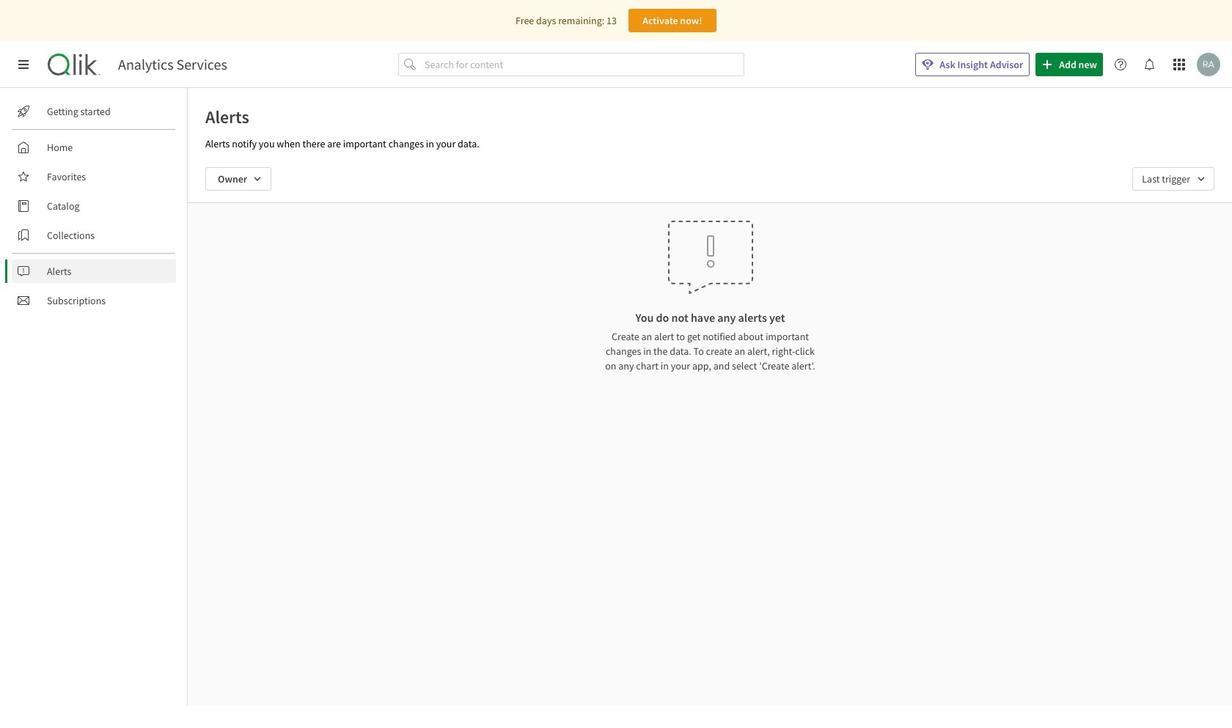 Task type: vqa. For each thing, say whether or not it's contained in the screenshot.
Navigation pane element
yes



Task type: describe. For each thing, give the bounding box(es) containing it.
filters region
[[188, 155, 1232, 202]]



Task type: locate. For each thing, give the bounding box(es) containing it.
ruby anderson image
[[1197, 53, 1220, 76]]

navigation pane element
[[0, 94, 187, 318]]

Search for content text field
[[422, 53, 744, 76]]

none field inside filters region
[[1133, 167, 1215, 191]]

close sidebar menu image
[[18, 59, 29, 70]]

analytics services element
[[118, 56, 227, 73]]

None field
[[1133, 167, 1215, 191]]



